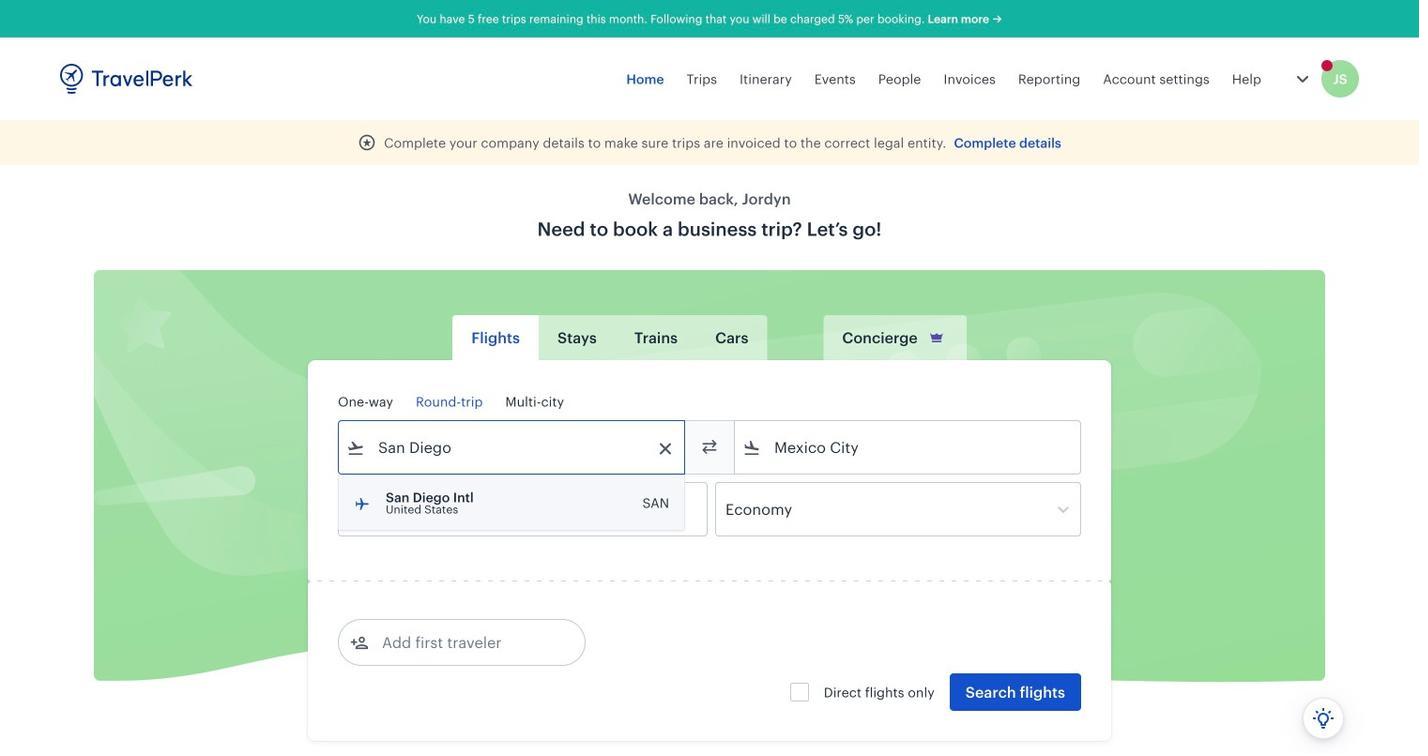 Task type: locate. For each thing, give the bounding box(es) containing it.
To search field
[[761, 433, 1056, 463]]

Return text field
[[477, 483, 574, 536]]



Task type: vqa. For each thing, say whether or not it's contained in the screenshot.
1st Delta Air Lines image from the bottom of the page
no



Task type: describe. For each thing, give the bounding box(es) containing it.
Depart text field
[[365, 483, 463, 536]]

From search field
[[365, 433, 660, 463]]

Add first traveler search field
[[369, 628, 564, 658]]



